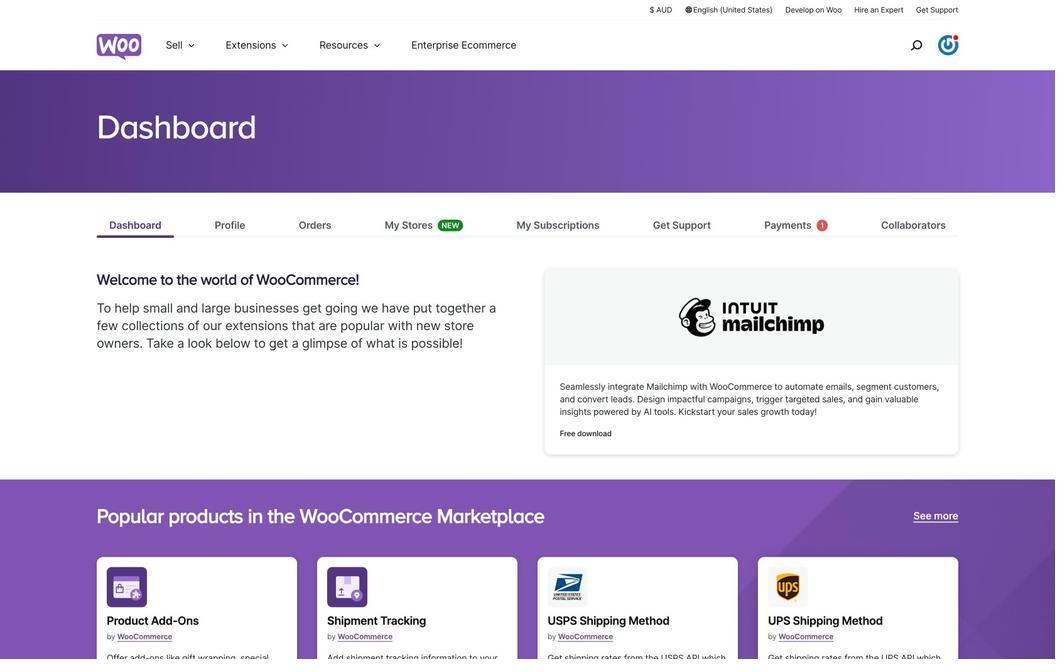 Task type: describe. For each thing, give the bounding box(es) containing it.
service navigation menu element
[[884, 25, 959, 66]]

search image
[[907, 35, 927, 55]]

open account menu image
[[939, 35, 959, 55]]



Task type: vqa. For each thing, say whether or not it's contained in the screenshot.
Open account menu icon
yes



